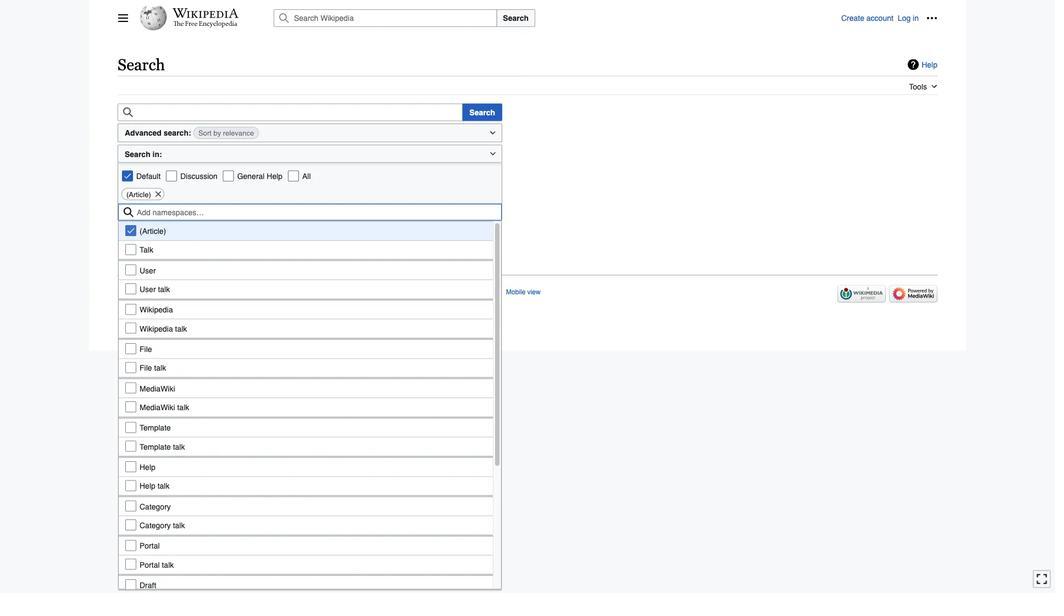 Task type: describe. For each thing, give the bounding box(es) containing it.
template for template
[[140, 423, 171, 432]]

check image for draft
[[125, 580, 136, 591]]

advanced search:
[[125, 129, 191, 138]]

user for user
[[140, 266, 156, 275]]

portal talk
[[140, 561, 174, 569]]

Add namespaces… text field
[[118, 204, 502, 221]]

mediawiki talk
[[140, 403, 189, 412]]

cookie
[[448, 288, 469, 296]]

personal tools navigation
[[841, 9, 941, 27]]

advanced
[[125, 129, 162, 138]]

log in link
[[898, 14, 919, 23]]

remove image
[[154, 189, 162, 200]]

wikipedia talk
[[140, 324, 187, 333]]

check image for wikipedia
[[125, 304, 136, 315]]

search button inside main content
[[462, 104, 502, 121]]

check image for category
[[125, 501, 136, 512]]

check image for user talk
[[125, 283, 136, 294]]

talk for user talk
[[158, 285, 170, 294]]

advanced search: element
[[118, 124, 502, 142]]

wikipedia image
[[173, 8, 239, 18]]

check image for file talk
[[125, 362, 136, 373]]

about
[[165, 288, 182, 296]]

check image for category talk
[[125, 520, 136, 531]]

draft
[[140, 581, 156, 590]]

privacy policy link
[[118, 288, 158, 296]]

talk for portal talk
[[162, 561, 174, 569]]

the free encyclopedia image
[[173, 21, 238, 28]]

help down template talk
[[140, 482, 155, 491]]

wikimedia foundation image
[[838, 286, 886, 303]]

check image for user
[[125, 264, 136, 275]]

all
[[302, 172, 311, 181]]

search main content
[[113, 49, 942, 248]]

check image for general help
[[223, 171, 234, 182]]

check image for mediawiki
[[125, 383, 136, 394]]

footer containing privacy policy
[[118, 275, 938, 306]]

category talk
[[140, 521, 185, 530]]

mobile
[[506, 288, 526, 296]]

create
[[841, 14, 865, 23]]

category for category
[[140, 502, 171, 511]]

mobile view
[[506, 288, 541, 296]]

user for user talk
[[140, 285, 156, 294]]

Search Wikipedia search field
[[274, 9, 497, 27]]

help inside help link
[[922, 60, 938, 69]]

menu image
[[118, 13, 129, 24]]

talk
[[140, 245, 153, 254]]

policy
[[141, 288, 158, 296]]

statement
[[471, 288, 500, 296]]

0 vertical spatial wikipedia
[[184, 288, 212, 296]]

general
[[237, 172, 265, 181]]

log in and more options image
[[927, 13, 938, 24]]

talk for help talk
[[158, 482, 170, 491]]

fullscreen image
[[1037, 574, 1048, 585]]

search inside search box
[[503, 14, 529, 23]]

check image for talk
[[125, 244, 136, 255]]

relevance
[[223, 129, 254, 138]]

about wikipedia
[[165, 288, 212, 296]]

check image for portal
[[125, 540, 136, 551]]

file talk
[[140, 364, 166, 372]]

cookie statement link
[[448, 288, 500, 296]]

wikipedia for wikipedia
[[140, 305, 173, 314]]

check image for all
[[288, 171, 299, 182]]

sort by relevance
[[198, 129, 254, 138]]

search:
[[164, 129, 191, 138]]

check image for file
[[125, 343, 136, 354]]

tools
[[909, 82, 927, 91]]

wikipedia for wikipedia talk
[[140, 324, 173, 333]]



Task type: vqa. For each thing, say whether or not it's contained in the screenshot.
of
no



Task type: locate. For each thing, give the bounding box(es) containing it.
account
[[867, 14, 894, 23]]

check image for template talk
[[125, 441, 136, 452]]

portal up draft
[[140, 561, 160, 569]]

talk for wikipedia talk
[[175, 324, 187, 333]]

talk for file talk
[[154, 364, 166, 372]]

cookie statement
[[448, 288, 500, 296]]

1 vertical spatial search button
[[462, 104, 502, 121]]

(article) up the 'talk'
[[140, 227, 166, 235]]

talk down wikipedia talk
[[154, 364, 166, 372]]

file for file talk
[[140, 364, 152, 372]]

create account link
[[841, 14, 894, 23]]

2 category from the top
[[140, 521, 171, 530]]

2 file from the top
[[140, 364, 152, 372]]

check image for help
[[125, 461, 136, 472]]

2 portal from the top
[[140, 561, 160, 569]]

(article)
[[126, 190, 151, 199], [140, 227, 166, 235]]

user talk
[[140, 285, 170, 294]]

template up help talk at the bottom left
[[140, 442, 171, 451]]

template up template talk
[[140, 423, 171, 432]]

check image for wikipedia talk
[[125, 323, 136, 334]]

check image
[[122, 171, 133, 182], [166, 171, 177, 182], [288, 171, 299, 182], [125, 244, 136, 255], [125, 283, 136, 294], [125, 323, 136, 334], [125, 343, 136, 354], [125, 383, 136, 394], [125, 422, 136, 433], [125, 441, 136, 452], [125, 501, 136, 512], [125, 559, 136, 570], [125, 580, 136, 591]]

footer
[[118, 275, 938, 306]]

category for category talk
[[140, 521, 171, 530]]

1 vertical spatial category
[[140, 521, 171, 530]]

file
[[140, 345, 152, 353], [140, 364, 152, 372]]

0 vertical spatial search button
[[496, 9, 535, 27]]

talk down mediawiki talk
[[173, 442, 185, 451]]

portal for portal
[[140, 542, 160, 550]]

in
[[913, 14, 919, 23]]

mediawiki for mediawiki
[[140, 384, 175, 393]]

mediawiki for mediawiki talk
[[140, 403, 175, 412]]

portal
[[140, 542, 160, 550], [140, 561, 160, 569]]

talk up portal talk
[[173, 521, 185, 530]]

portal up portal talk
[[140, 542, 160, 550]]

check image for discussion
[[166, 171, 177, 182]]

create account log in
[[841, 14, 919, 23]]

(article) left remove icon
[[126, 190, 151, 199]]

check image for template
[[125, 422, 136, 433]]

0 vertical spatial file
[[140, 345, 152, 353]]

mediawiki down file talk
[[140, 403, 175, 412]]

search in:
[[125, 150, 162, 159]]

user
[[140, 266, 156, 275], [140, 285, 156, 294]]

2 user from the top
[[140, 285, 156, 294]]

in:
[[153, 150, 162, 159]]

user up 'user talk'
[[140, 266, 156, 275]]

help right general on the left top
[[267, 172, 283, 181]]

1 vertical spatial user
[[140, 285, 156, 294]]

view
[[527, 288, 541, 296]]

portal for portal talk
[[140, 561, 160, 569]]

search
[[503, 14, 529, 23], [118, 56, 165, 74], [470, 108, 495, 117], [125, 150, 150, 159]]

about wikipedia link
[[165, 288, 212, 296]]

1 vertical spatial (article)
[[140, 227, 166, 235]]

1 vertical spatial file
[[140, 364, 152, 372]]

None search field
[[118, 104, 463, 121]]

1 vertical spatial template
[[140, 442, 171, 451]]

check image for portal talk
[[125, 559, 136, 570]]

check image
[[223, 171, 234, 182], [125, 225, 136, 236], [125, 264, 136, 275], [125, 304, 136, 315], [125, 362, 136, 373], [125, 401, 136, 412], [125, 461, 136, 472], [125, 480, 136, 491], [125, 520, 136, 531], [125, 540, 136, 551]]

mediawiki
[[140, 384, 175, 393], [140, 403, 175, 412]]

talk for template talk
[[173, 442, 185, 451]]

search button
[[496, 9, 535, 27], [462, 104, 502, 121]]

sort
[[198, 129, 212, 138]]

1 vertical spatial wikipedia
[[140, 305, 173, 314]]

category down help talk at the bottom left
[[140, 521, 171, 530]]

search inside dropdown button
[[125, 150, 150, 159]]

file up file talk
[[140, 345, 152, 353]]

list box containing (article)
[[118, 221, 502, 594]]

discussion
[[180, 172, 218, 181]]

talk
[[158, 285, 170, 294], [175, 324, 187, 333], [154, 364, 166, 372], [177, 403, 189, 412], [173, 442, 185, 451], [158, 482, 170, 491], [173, 521, 185, 530], [162, 561, 174, 569]]

0 vertical spatial user
[[140, 266, 156, 275]]

search in: element
[[118, 145, 502, 163]]

file for file
[[140, 345, 152, 353]]

mobile view link
[[506, 288, 541, 296]]

help up tools
[[922, 60, 938, 69]]

by
[[213, 129, 221, 138]]

0 vertical spatial category
[[140, 502, 171, 511]]

(article) inside search main content
[[126, 190, 151, 199]]

help
[[922, 60, 938, 69], [267, 172, 283, 181], [140, 463, 155, 472], [140, 482, 155, 491]]

category up category talk
[[140, 502, 171, 511]]

Search search field
[[261, 9, 841, 27]]

1 vertical spatial mediawiki
[[140, 403, 175, 412]]

0 vertical spatial mediawiki
[[140, 384, 175, 393]]

1 vertical spatial portal
[[140, 561, 160, 569]]

talk up template talk
[[177, 403, 189, 412]]

none search field inside search main content
[[118, 104, 463, 121]]

talk down template talk
[[158, 482, 170, 491]]

template for template talk
[[140, 442, 171, 451]]

help link
[[908, 59, 938, 70]]

check image for help talk
[[125, 480, 136, 491]]

privacy policy
[[118, 288, 158, 296]]

category
[[140, 502, 171, 511], [140, 521, 171, 530]]

0 vertical spatial (article)
[[126, 190, 151, 199]]

2 template from the top
[[140, 442, 171, 451]]

2 vertical spatial wikipedia
[[140, 324, 173, 333]]

0 vertical spatial template
[[140, 423, 171, 432]]

privacy
[[118, 288, 139, 296]]

1 file from the top
[[140, 345, 152, 353]]

user right privacy
[[140, 285, 156, 294]]

talk down about wikipedia
[[175, 324, 187, 333]]

template
[[140, 423, 171, 432], [140, 442, 171, 451]]

list box
[[118, 221, 502, 594]]

template talk
[[140, 442, 185, 451]]

log
[[898, 14, 911, 23]]

check image for mediawiki talk
[[125, 401, 136, 412]]

1 user from the top
[[140, 266, 156, 275]]

1 category from the top
[[140, 502, 171, 511]]

help up help talk at the bottom left
[[140, 463, 155, 472]]

1 template from the top
[[140, 423, 171, 432]]

general help
[[237, 172, 283, 181]]

default
[[136, 172, 161, 181]]

search in: button
[[118, 145, 502, 163]]

wikipedia
[[184, 288, 212, 296], [140, 305, 173, 314], [140, 324, 173, 333]]

talk for mediawiki talk
[[177, 403, 189, 412]]

powered by mediawiki image
[[889, 286, 938, 303]]

2 mediawiki from the top
[[140, 403, 175, 412]]

file down wikipedia talk
[[140, 364, 152, 372]]

help talk
[[140, 482, 170, 491]]

1 portal from the top
[[140, 542, 160, 550]]

1 mediawiki from the top
[[140, 384, 175, 393]]

talk right policy
[[158, 285, 170, 294]]

0 vertical spatial portal
[[140, 542, 160, 550]]

mediawiki up mediawiki talk
[[140, 384, 175, 393]]

talk down category talk
[[162, 561, 174, 569]]

talk for category talk
[[173, 521, 185, 530]]



